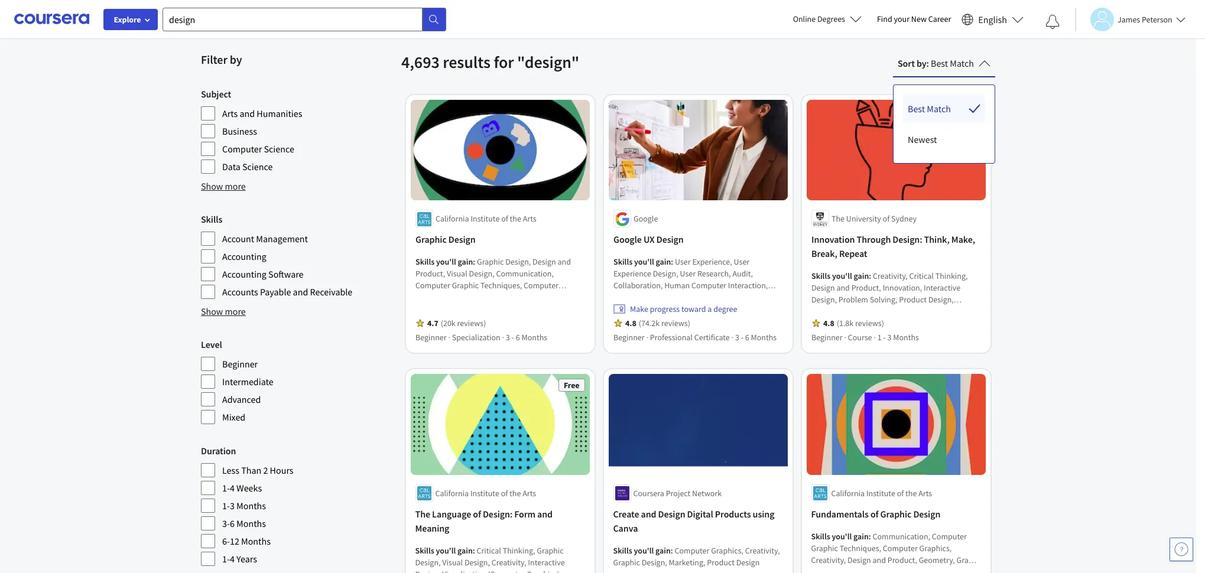 Task type: vqa. For each thing, say whether or not it's contained in the screenshot.
the bottom more
yes



Task type: locate. For each thing, give the bounding box(es) containing it.
: down fundamentals of graphic design
[[869, 531, 871, 542]]

1 vertical spatial communication,
[[873, 531, 931, 542]]

create and design digital products using canva
[[614, 508, 775, 534]]

4.8 down research
[[823, 318, 834, 329]]

product up progress
[[648, 292, 676, 303]]

graphics, up the '4.7'
[[416, 292, 448, 303]]

1 4 from the top
[[230, 482, 235, 494]]

product, down fundamentals of graphic design link
[[888, 555, 918, 566]]

6 down "development"
[[745, 332, 749, 343]]

graph
[[486, 292, 507, 303], [957, 555, 978, 566]]

beginner · professional certificate · 3 - 6 months
[[614, 332, 777, 343]]

california institute of the arts up graphic design link at top left
[[436, 214, 536, 224]]

4
[[230, 482, 235, 494], [230, 553, 235, 565]]

thinking, down make,
[[935, 271, 968, 282]]

1 vertical spatial thinking,
[[503, 545, 535, 556]]

skills you'll gain : for fundamentals
[[812, 531, 873, 542]]

california institute of the arts up fundamentals of graphic design
[[832, 488, 932, 499]]

media,
[[636, 304, 659, 315]]

1 horizontal spatial by
[[917, 57, 927, 69]]

0 vertical spatial thinking,
[[935, 271, 968, 282]]

1 show more button from the top
[[201, 179, 246, 193]]

1 show more from the top
[[201, 180, 246, 192]]

product down innovation,
[[899, 295, 927, 305]]

: for innovation through design: think, make, break, repeat
[[869, 271, 871, 282]]

6 · from the left
[[874, 332, 876, 343]]

3
[[506, 332, 510, 343], [735, 332, 739, 343], [887, 332, 892, 343], [230, 500, 235, 512]]

fundamentals of graphic design
[[812, 508, 941, 520]]

4.8 for 4.8 (74.2k reviews)
[[625, 318, 636, 329]]

0 horizontal spatial 4.8
[[625, 318, 636, 329]]

experience inside creativity, critical thinking, design and product, innovation, interactive design, problem solving, product design, research and design, user experience, user experience design
[[812, 318, 849, 329]]

techniques, down graphic design link at top left
[[480, 280, 522, 291]]

thinking, up (computer
[[503, 545, 535, 556]]

- for innovation through design: think, make, break, repeat
[[883, 332, 886, 343]]

product, down graphic design
[[416, 269, 445, 279]]

you'll for the
[[436, 545, 456, 556]]

by right filter
[[230, 52, 242, 67]]

computer graphics, creativity, graphic design, marketing, product design
[[614, 545, 780, 568]]

coursera image
[[14, 10, 89, 29]]

1 horizontal spatial graphics,
[[711, 545, 744, 556]]

arts for fundamentals of graphic design
[[919, 488, 932, 499]]

of
[[501, 214, 508, 224], [883, 214, 890, 224], [501, 488, 508, 499], [897, 488, 904, 499], [473, 508, 481, 520], [871, 508, 879, 520]]

1 horizontal spatial graph
[[957, 555, 978, 566]]

1 vertical spatial science
[[242, 161, 273, 173]]

1 reviews) from the left
[[457, 318, 486, 329]]

beginner down tools
[[614, 332, 645, 343]]

google left ux
[[614, 234, 642, 246]]

california for language
[[436, 488, 469, 499]]

canva
[[614, 522, 638, 534]]

1 horizontal spatial web
[[705, 304, 720, 315]]

1 vertical spatial techniques,
[[840, 543, 882, 554]]

theory, inside communication, computer graphic techniques, computer graphics, creativity, design and product, geometry, graph theory, graphic design, interactive design, vis
[[812, 567, 838, 573]]

1 vertical spatial critical
[[477, 545, 501, 556]]

0 horizontal spatial free
[[564, 380, 580, 391]]

(1.8k
[[837, 318, 854, 329]]

design,
[[505, 257, 531, 267], [469, 269, 494, 279], [653, 269, 678, 279], [677, 292, 703, 303], [812, 295, 837, 305], [928, 295, 954, 305], [678, 304, 703, 315], [860, 306, 885, 317], [416, 557, 441, 568], [465, 557, 490, 568], [642, 557, 667, 568], [868, 567, 893, 573], [933, 567, 959, 573], [416, 569, 441, 573]]

2 4 from the top
[[230, 553, 235, 565]]

gain up visualization
[[458, 545, 473, 556]]

0 vertical spatial more
[[225, 180, 246, 192]]

gain for through
[[854, 271, 869, 282]]

1 horizontal spatial the
[[832, 214, 845, 224]]

1 1- from the top
[[222, 482, 230, 494]]

level group
[[201, 337, 394, 425]]

project
[[666, 488, 691, 499]]

communication, inside the graphic design, design and product, visual design, communication, computer graphic techniques, computer graphics, creativity, graph theory, geometry, interactive design
[[496, 269, 554, 279]]

6
[[516, 332, 520, 343], [745, 332, 749, 343], [230, 518, 235, 530]]

1 vertical spatial show
[[201, 306, 223, 317]]

a
[[708, 304, 712, 315]]

of up graphic design link at top left
[[501, 214, 508, 224]]

12
[[230, 535, 239, 547]]

match down career
[[950, 57, 974, 69]]

visual down graphic design
[[447, 269, 467, 279]]

science down humanities in the left of the page
[[264, 143, 294, 155]]

innovation,
[[883, 283, 922, 293]]

solving,
[[870, 295, 898, 305]]

beginner · course · 1 - 3 months
[[812, 332, 919, 343]]

0 vertical spatial 1-
[[222, 482, 230, 494]]

institute for design
[[471, 214, 500, 224]]

1 horizontal spatial free
[[960, 106, 976, 116]]

institute
[[471, 214, 500, 224], [471, 488, 500, 499], [867, 488, 896, 499]]

best inside list box
[[908, 103, 925, 115]]

: down graphic design link at top left
[[473, 257, 475, 267]]

the up fundamentals of graphic design link
[[906, 488, 917, 499]]

1 vertical spatial the
[[416, 508, 431, 520]]

0 vertical spatial communication,
[[496, 269, 554, 279]]

design: inside innovation through design: think, make, break, repeat
[[893, 234, 922, 246]]

1 vertical spatial show more button
[[201, 304, 246, 319]]

skills up the "account"
[[201, 213, 222, 225]]

find your new career
[[877, 14, 951, 24]]

find
[[877, 14, 892, 24]]

4 left weeks
[[230, 482, 235, 494]]

1 vertical spatial accounting
[[222, 268, 267, 280]]

skills you'll gain : for google
[[614, 257, 675, 267]]

1- for 1-4 years
[[222, 553, 230, 565]]

theory, inside the graphic design, design and product, visual design, communication, computer graphic techniques, computer graphics, creativity, graph theory, geometry, interactive design
[[509, 292, 535, 303]]

skills up "collaboration,"
[[614, 257, 633, 267]]

experience inside the user experience, user experience design, user research, audit, collaboration, human computer interaction, planning, product design, product development, social media, web design, web development tools
[[614, 269, 651, 279]]

0 horizontal spatial geometry,
[[537, 292, 573, 303]]

you'll for google
[[634, 257, 654, 267]]

you'll down "repeat"
[[832, 271, 852, 282]]

more for data
[[225, 180, 246, 192]]

best
[[931, 57, 948, 69], [908, 103, 925, 115]]

1- up 3-
[[222, 500, 230, 512]]

0 vertical spatial experience
[[614, 269, 651, 279]]

3 1- from the top
[[222, 553, 230, 565]]

: for create and design digital products using canva
[[671, 545, 673, 556]]

0 horizontal spatial techniques,
[[480, 280, 522, 291]]

more
[[225, 180, 246, 192], [225, 306, 246, 317]]

hours
[[270, 465, 294, 476]]

design: down sydney
[[893, 234, 922, 246]]

1 vertical spatial graph
[[957, 555, 978, 566]]

the up meaning in the bottom of the page
[[416, 508, 431, 520]]

critical inside critical thinking, graphic design, visual design, creativity, interactive design, visualization (computer graphics)
[[477, 545, 501, 556]]

make progress toward a degree
[[630, 304, 737, 315]]

: right sort
[[927, 57, 929, 69]]

- down "development"
[[741, 332, 744, 343]]

1 horizontal spatial -
[[741, 332, 744, 343]]

0 vertical spatial free
[[960, 106, 976, 116]]

0 horizontal spatial 6
[[230, 518, 235, 530]]

1 horizontal spatial experience,
[[904, 306, 944, 317]]

graphic design
[[416, 234, 476, 246]]

3 inside duration group
[[230, 500, 235, 512]]

0 horizontal spatial theory,
[[509, 292, 535, 303]]

0 vertical spatial theory,
[[509, 292, 535, 303]]

creativity, inside critical thinking, graphic design, visual design, creativity, interactive design, visualization (computer graphics)
[[492, 557, 527, 568]]

skills you'll gain : down graphic design
[[416, 257, 477, 267]]

1 horizontal spatial geometry,
[[919, 555, 955, 566]]

institute up graphic design link at top left
[[471, 214, 500, 224]]

critical inside creativity, critical thinking, design and product, innovation, interactive design, problem solving, product design, research and design, user experience, user experience design
[[909, 271, 934, 282]]

experience up "collaboration,"
[[614, 269, 651, 279]]

0 horizontal spatial thinking,
[[503, 545, 535, 556]]

account
[[222, 233, 254, 245]]

of up fundamentals of graphic design link
[[897, 488, 904, 499]]

2 vertical spatial 1-
[[222, 553, 230, 565]]

business
[[222, 125, 257, 137]]

skills for innovation through design: think, make, break, repeat
[[812, 271, 831, 282]]

2 show more from the top
[[201, 306, 246, 317]]

beginner for beginner · specialization · 3 - 6 months
[[416, 332, 447, 343]]

institute for language
[[471, 488, 500, 499]]

visual inside critical thinking, graphic design, visual design, creativity, interactive design, visualization (computer graphics)
[[443, 557, 463, 568]]

arts and humanities
[[222, 108, 302, 119]]

google ux design link
[[614, 233, 783, 247]]

1 horizontal spatial thinking,
[[935, 271, 968, 282]]

0 vertical spatial product,
[[416, 269, 445, 279]]

gain for ux
[[656, 257, 671, 267]]

design down "products"
[[737, 557, 760, 568]]

accounting for accounting
[[222, 251, 267, 262]]

0 vertical spatial experience,
[[692, 257, 732, 267]]

software
[[268, 268, 304, 280]]

3 reviews) from the left
[[855, 318, 884, 329]]

1 vertical spatial product,
[[852, 283, 881, 293]]

weeks
[[236, 482, 262, 494]]

- for graphic design
[[512, 332, 514, 343]]

beginner down the '4.7'
[[416, 332, 447, 343]]

1 horizontal spatial communication,
[[873, 531, 931, 542]]

arts for graphic design
[[523, 214, 536, 224]]

audit,
[[733, 269, 753, 279]]

0 vertical spatial best
[[931, 57, 948, 69]]

certificate
[[694, 332, 730, 343]]

0 vertical spatial critical
[[909, 271, 934, 282]]

mixed
[[222, 411, 245, 423]]

through
[[857, 234, 891, 246]]

theory, up beginner · specialization · 3 - 6 months
[[509, 292, 535, 303]]

1 horizontal spatial product,
[[852, 283, 881, 293]]

you'll down meaning in the bottom of the page
[[436, 545, 456, 556]]

arts inside subject group
[[222, 108, 238, 119]]

level
[[201, 339, 222, 350]]

the for the language of design: form and meaning
[[416, 508, 431, 520]]

design:
[[893, 234, 922, 246], [483, 508, 513, 520]]

2 horizontal spatial product,
[[888, 555, 918, 566]]

interactive up the '4.7'
[[416, 304, 452, 315]]

arts
[[222, 108, 238, 119], [523, 214, 536, 224], [523, 488, 536, 499], [919, 488, 932, 499]]

1 horizontal spatial critical
[[909, 271, 934, 282]]

0 vertical spatial design:
[[893, 234, 922, 246]]

0 vertical spatial show
[[201, 180, 223, 192]]

free for innovation through design: think, make, break, repeat
[[960, 106, 976, 116]]

institute up the language of design: form and meaning
[[471, 488, 500, 499]]

creativity, inside the graphic design, design and product, visual design, communication, computer graphic techniques, computer graphics, creativity, graph theory, geometry, interactive design
[[450, 292, 484, 303]]

0 vertical spatial graph
[[486, 292, 507, 303]]

skills you'll gain : for the
[[416, 545, 477, 556]]

experience, inside creativity, critical thinking, design and product, innovation, interactive design, problem solving, product design, research and design, user experience, user experience design
[[904, 306, 944, 317]]

5 · from the left
[[844, 332, 846, 343]]

0 horizontal spatial product,
[[416, 269, 445, 279]]

0 horizontal spatial experience,
[[692, 257, 732, 267]]

critical up (computer
[[477, 545, 501, 556]]

reviews) up specialization
[[457, 318, 486, 329]]

1 horizontal spatial experience
[[812, 318, 849, 329]]

beginner
[[416, 332, 447, 343], [614, 332, 645, 343], [812, 332, 843, 343], [222, 358, 258, 370]]

1 vertical spatial google
[[614, 234, 642, 246]]

4,693
[[401, 51, 440, 73]]

california institute of the arts for of
[[832, 488, 932, 499]]

accounting for accounting software
[[222, 268, 267, 280]]

2 horizontal spatial -
[[883, 332, 886, 343]]

beginner for beginner · course · 1 - 3 months
[[812, 332, 843, 343]]

1 accounting from the top
[[222, 251, 267, 262]]

help center image
[[1174, 543, 1189, 557]]

show notifications image
[[1046, 15, 1060, 29]]

graphic
[[416, 234, 447, 246], [477, 257, 504, 267], [452, 280, 479, 291], [881, 508, 912, 520], [812, 543, 838, 554], [537, 545, 564, 556], [614, 557, 640, 568], [839, 567, 866, 573]]

beginner inside level group
[[222, 358, 258, 370]]

graphics, inside the graphic design, design and product, visual design, communication, computer graphic techniques, computer graphics, creativity, graph theory, geometry, interactive design
[[416, 292, 448, 303]]

gain down google ux design
[[656, 257, 671, 267]]

science
[[264, 143, 294, 155], [242, 161, 273, 173]]

2 horizontal spatial reviews)
[[855, 318, 884, 329]]

graphics, down "products"
[[711, 545, 744, 556]]

of for design
[[501, 214, 508, 224]]

experience, up research,
[[692, 257, 732, 267]]

interactive inside critical thinking, graphic design, visual design, creativity, interactive design, visualization (computer graphics)
[[528, 557, 565, 568]]

1 more from the top
[[225, 180, 246, 192]]

0 vertical spatial the
[[832, 214, 845, 224]]

gain for design
[[458, 257, 473, 267]]

2 horizontal spatial graphics,
[[920, 543, 952, 554]]

you'll down google ux design
[[634, 257, 654, 267]]

1 vertical spatial visual
[[443, 557, 463, 568]]

4 for years
[[230, 553, 235, 565]]

of for through
[[883, 214, 890, 224]]

creativity, critical thinking, design and product, innovation, interactive design, problem solving, product design, research and design, user experience, user experience design
[[812, 271, 968, 329]]

0 vertical spatial show more button
[[201, 179, 246, 193]]

design inside communication, computer graphic techniques, computer graphics, creativity, design and product, geometry, graph theory, graphic design, interactive design, vis
[[848, 555, 871, 566]]

1 horizontal spatial best
[[931, 57, 948, 69]]

make
[[630, 304, 648, 315]]

design: left the form at the left bottom of page
[[483, 508, 513, 520]]

1 vertical spatial more
[[225, 306, 246, 317]]

design up the graphic design, design and product, visual design, communication, computer graphic techniques, computer graphics, creativity, graph theory, geometry, interactive design
[[448, 234, 476, 246]]

0 horizontal spatial -
[[512, 332, 514, 343]]

product
[[648, 292, 676, 303], [704, 292, 732, 303], [899, 295, 927, 305], [707, 557, 735, 568]]

2 vertical spatial product,
[[888, 555, 918, 566]]

1 vertical spatial experience
[[812, 318, 849, 329]]

using
[[753, 508, 775, 520]]

2 more from the top
[[225, 306, 246, 317]]

product, inside the graphic design, design and product, visual design, communication, computer graphic techniques, computer graphics, creativity, graph theory, geometry, interactive design
[[416, 269, 445, 279]]

product right marketing,
[[707, 557, 735, 568]]

1 vertical spatial show more
[[201, 306, 246, 317]]

communication, down fundamentals of graphic design link
[[873, 531, 931, 542]]

ux
[[644, 234, 655, 246]]

you'll for graphic
[[436, 257, 456, 267]]

1 horizontal spatial design:
[[893, 234, 922, 246]]

california up language
[[436, 488, 469, 499]]

institute up fundamentals of graphic design
[[867, 488, 896, 499]]

gain for language
[[458, 545, 473, 556]]

the university of sydney
[[832, 214, 917, 224]]

gain down "repeat"
[[854, 271, 869, 282]]

arts up the form at the left bottom of page
[[523, 488, 536, 499]]

skills you'll gain : for innovation
[[812, 271, 873, 282]]

· down (1.8k
[[844, 332, 846, 343]]

skills you'll gain : down meaning in the bottom of the page
[[416, 545, 477, 556]]

skills
[[201, 213, 222, 225], [416, 257, 435, 267], [614, 257, 633, 267], [812, 271, 831, 282], [812, 531, 831, 542], [416, 545, 435, 556], [614, 545, 633, 556]]

think,
[[924, 234, 950, 246]]

california institute of the arts up the language of design: form and meaning
[[436, 488, 536, 499]]

6 inside duration group
[[230, 518, 235, 530]]

by right sort
[[917, 57, 927, 69]]

professional
[[650, 332, 693, 343]]

1 horizontal spatial theory,
[[812, 567, 838, 573]]

· left 1
[[874, 332, 876, 343]]

the inside the language of design: form and meaning
[[416, 508, 431, 520]]

graphics,
[[416, 292, 448, 303], [920, 543, 952, 554], [711, 545, 744, 556]]

skills down graphic design
[[416, 257, 435, 267]]

digital
[[687, 508, 713, 520]]

list box
[[894, 85, 995, 163]]

0 vertical spatial techniques,
[[480, 280, 522, 291]]

the for fundamentals of graphic design
[[906, 488, 917, 499]]

2 reviews) from the left
[[661, 318, 690, 329]]

1 horizontal spatial reviews)
[[661, 318, 690, 329]]

science for data science
[[242, 161, 273, 173]]

california for design
[[436, 214, 469, 224]]

graphics, inside communication, computer graphic techniques, computer graphics, creativity, design and product, geometry, graph theory, graphic design, interactive design, vis
[[920, 543, 952, 554]]

1 horizontal spatial 4.8
[[823, 318, 834, 329]]

design right ux
[[657, 234, 684, 246]]

3 up 3-
[[230, 500, 235, 512]]

the for the university of sydney
[[832, 214, 845, 224]]

2 1- from the top
[[222, 500, 230, 512]]

skills for the language of design: form and meaning
[[416, 545, 435, 556]]

0 horizontal spatial best
[[908, 103, 925, 115]]

: up visualization
[[473, 545, 475, 556]]

1 show from the top
[[201, 180, 223, 192]]

experience, down innovation,
[[904, 306, 944, 317]]

graphic inside computer graphics, creativity, graphic design, marketing, product design
[[614, 557, 640, 568]]

skills you'll gain : down "repeat"
[[812, 271, 873, 282]]

skills group
[[201, 212, 394, 300]]

experience
[[614, 269, 651, 279], [812, 318, 849, 329]]

show for accounts
[[201, 306, 223, 317]]

1 vertical spatial free
[[564, 380, 580, 391]]

best match
[[908, 103, 951, 115]]

0 horizontal spatial communication,
[[496, 269, 554, 279]]

2 show from the top
[[201, 306, 223, 317]]

product, inside creativity, critical thinking, design and product, innovation, interactive design, problem solving, product design, research and design, user experience, user experience design
[[852, 283, 881, 293]]

1 4.8 from the left
[[625, 318, 636, 329]]

0 horizontal spatial design:
[[483, 508, 513, 520]]

show
[[201, 180, 223, 192], [201, 306, 223, 317]]

years
[[236, 553, 257, 565]]

0 horizontal spatial experience
[[614, 269, 651, 279]]

0 vertical spatial science
[[264, 143, 294, 155]]

techniques, inside the graphic design, design and product, visual design, communication, computer graphic techniques, computer graphics, creativity, graph theory, geometry, interactive design
[[480, 280, 522, 291]]

design down fundamentals of graphic design
[[848, 555, 871, 566]]

months up years
[[241, 535, 271, 547]]

2 show more button from the top
[[201, 304, 246, 319]]

beginner up intermediate
[[222, 358, 258, 370]]

skills you'll gain :
[[416, 257, 477, 267], [614, 257, 675, 267], [812, 271, 873, 282], [812, 531, 873, 542], [416, 545, 477, 556], [614, 545, 675, 556]]

accounting
[[222, 251, 267, 262], [222, 268, 267, 280]]

0 vertical spatial geometry,
[[537, 292, 573, 303]]

gain down graphic design
[[458, 257, 473, 267]]

design inside create and design digital products using canva
[[658, 508, 686, 520]]

1 vertical spatial design:
[[483, 508, 513, 520]]

show more button for data
[[201, 179, 246, 193]]

more down data in the left top of the page
[[225, 180, 246, 192]]

creativity, inside creativity, critical thinking, design and product, innovation, interactive design, problem solving, product design, research and design, user experience, user experience design
[[873, 271, 908, 282]]

4,693 results for "design"
[[401, 51, 579, 73]]

3 - from the left
[[883, 332, 886, 343]]

-
[[512, 332, 514, 343], [741, 332, 744, 343], [883, 332, 886, 343]]

google inside "link"
[[614, 234, 642, 246]]

1 vertical spatial 1-
[[222, 500, 230, 512]]

best up newest
[[908, 103, 925, 115]]

toward
[[681, 304, 706, 315]]

the up graphic design link at top left
[[510, 214, 521, 224]]

: for google ux design
[[671, 257, 673, 267]]

1 vertical spatial geometry,
[[919, 555, 955, 566]]

graphics, down fundamentals of graphic design link
[[920, 543, 952, 554]]

reviews) up beginner · course · 1 - 3 months
[[855, 318, 884, 329]]

thinking,
[[935, 271, 968, 282], [503, 545, 535, 556]]

visual
[[447, 269, 467, 279], [443, 557, 463, 568]]

creativity, inside communication, computer graphic techniques, computer graphics, creativity, design and product, geometry, graph theory, graphic design, interactive design, vis
[[812, 555, 846, 566]]

0 horizontal spatial graph
[[486, 292, 507, 303]]

1 vertical spatial 4
[[230, 553, 235, 565]]

2 4.8 from the left
[[823, 318, 834, 329]]

0 horizontal spatial by
[[230, 52, 242, 67]]

problem
[[839, 295, 868, 305]]

of right language
[[473, 508, 481, 520]]

0 horizontal spatial critical
[[477, 545, 501, 556]]

computer inside the user experience, user experience design, user research, audit, collaboration, human computer interaction, planning, product design, product development, social media, web design, web development tools
[[692, 280, 726, 291]]

creativity, down the "using"
[[745, 545, 780, 556]]

1 vertical spatial experience,
[[904, 306, 944, 317]]

geometry, inside the graphic design, design and product, visual design, communication, computer graphic techniques, computer graphics, creativity, graph theory, geometry, interactive design
[[537, 292, 573, 303]]

2 accounting from the top
[[222, 268, 267, 280]]

1 horizontal spatial techniques,
[[840, 543, 882, 554]]

0 horizontal spatial graphics,
[[416, 292, 448, 303]]

creativity, down fundamentals
[[812, 555, 846, 566]]

4.8 down social
[[625, 318, 636, 329]]

0 vertical spatial google
[[634, 214, 658, 224]]

: up marketing,
[[671, 545, 673, 556]]

beginner for beginner · professional certificate · 3 - 6 months
[[614, 332, 645, 343]]

1 - from the left
[[512, 332, 514, 343]]

2 horizontal spatial 6
[[745, 332, 749, 343]]

creativity, up 4.7 (20k reviews)
[[450, 292, 484, 303]]

None search field
[[163, 7, 446, 31]]

show more button down data in the left top of the page
[[201, 179, 246, 193]]

0 vertical spatial accounting
[[222, 251, 267, 262]]

0 horizontal spatial the
[[416, 508, 431, 520]]

product,
[[416, 269, 445, 279], [852, 283, 881, 293], [888, 555, 918, 566]]

0 vertical spatial 4
[[230, 482, 235, 494]]

show down data in the left top of the page
[[201, 180, 223, 192]]

1 · from the left
[[448, 332, 450, 343]]

6 up 12 at the left bottom of the page
[[230, 518, 235, 530]]

· right certificate
[[731, 332, 734, 343]]

computer inside subject group
[[222, 143, 262, 155]]

visualization
[[443, 569, 486, 573]]

language
[[432, 508, 471, 520]]

0 vertical spatial visual
[[447, 269, 467, 279]]

months down "development"
[[751, 332, 777, 343]]

creativity, up (computer
[[492, 557, 527, 568]]

the up innovation
[[832, 214, 845, 224]]

design inside "link"
[[657, 234, 684, 246]]

0 horizontal spatial web
[[661, 304, 676, 315]]

1 vertical spatial theory,
[[812, 567, 838, 573]]

management
[[256, 233, 308, 245]]

gain up marketing,
[[656, 545, 671, 556]]

1 vertical spatial best
[[908, 103, 925, 115]]

0 vertical spatial show more
[[201, 180, 246, 192]]

and inside communication, computer graphic techniques, computer graphics, creativity, design and product, geometry, graph theory, graphic design, interactive design, vis
[[873, 555, 886, 566]]

skills down fundamentals
[[812, 531, 831, 542]]

3 · from the left
[[646, 332, 648, 343]]

show more down accounts
[[201, 306, 246, 317]]

break,
[[812, 248, 837, 260]]

of for language
[[501, 488, 508, 499]]

web up certificate
[[705, 304, 720, 315]]

gain down fundamentals of graphic design
[[854, 531, 869, 542]]

0 horizontal spatial reviews)
[[457, 318, 486, 329]]

· down (74.2k
[[646, 332, 648, 343]]



Task type: describe. For each thing, give the bounding box(es) containing it.
1 web from the left
[[661, 304, 676, 315]]

the for the language of design: form and meaning
[[510, 488, 521, 499]]

and inside the graphic design, design and product, visual design, communication, computer graphic techniques, computer graphics, creativity, graph theory, geometry, interactive design
[[558, 257, 571, 267]]

accounts
[[222, 286, 258, 298]]

: for graphic design
[[473, 257, 475, 267]]

show more button for accounts
[[201, 304, 246, 319]]

techniques, inside communication, computer graphic techniques, computer graphics, creativity, design and product, geometry, graph theory, graphic design, interactive design, vis
[[840, 543, 882, 554]]

creativity, inside computer graphics, creativity, graphic design, marketing, product design
[[745, 545, 780, 556]]

degree
[[713, 304, 737, 315]]

filter by
[[201, 52, 242, 67]]

of inside the language of design: form and meaning
[[473, 508, 481, 520]]

accounts payable and receivable
[[222, 286, 352, 298]]

sort
[[898, 57, 915, 69]]

free for the language of design: form and meaning
[[564, 380, 580, 391]]

product inside computer graphics, creativity, graphic design, marketing, product design
[[707, 557, 735, 568]]

innovation through design: think, make, break, repeat link
[[812, 233, 981, 261]]

filter
[[201, 52, 227, 67]]

design down graphic design link at top left
[[533, 257, 556, 267]]

months down weeks
[[236, 500, 266, 512]]

network
[[692, 488, 722, 499]]

thinking, inside creativity, critical thinking, design and product, innovation, interactive design, problem solving, product design, research and design, user experience, user experience design
[[935, 271, 968, 282]]

show more for accounts payable and receivable
[[201, 306, 246, 317]]

3 right specialization
[[506, 332, 510, 343]]

design up research
[[812, 283, 835, 293]]

specialization
[[452, 332, 500, 343]]

graphic design link
[[416, 233, 585, 247]]

design up course
[[851, 318, 874, 329]]

reviews) for graphic design
[[457, 318, 486, 329]]

1-4 weeks
[[222, 482, 262, 494]]

beginner · specialization · 3 - 6 months
[[416, 332, 547, 343]]

2
[[263, 465, 268, 476]]

1- for 1-3 months
[[222, 500, 230, 512]]

marketing,
[[669, 557, 706, 568]]

communication, inside communication, computer graphic techniques, computer graphics, creativity, design and product, geometry, graph theory, graphic design, interactive design, vis
[[873, 531, 931, 542]]

show more for data science
[[201, 180, 246, 192]]

interactive inside communication, computer graphic techniques, computer graphics, creativity, design and product, geometry, graph theory, graphic design, interactive design, vis
[[895, 567, 932, 573]]

tools
[[614, 316, 632, 327]]

graph inside communication, computer graphic techniques, computer graphics, creativity, design and product, geometry, graph theory, graphic design, interactive design, vis
[[957, 555, 978, 566]]

graphic inside critical thinking, graphic design, visual design, creativity, interactive design, visualization (computer graphics)
[[537, 545, 564, 556]]

experience, inside the user experience, user experience design, user research, audit, collaboration, human computer interaction, planning, product design, product development, social media, web design, web development tools
[[692, 257, 732, 267]]

critical thinking, graphic design, visual design, creativity, interactive design, visualization (computer graphics)
[[416, 545, 565, 573]]

google ux design
[[614, 234, 684, 246]]

3 right certificate
[[735, 332, 739, 343]]

payable
[[260, 286, 291, 298]]

design inside computer graphics, creativity, graphic design, marketing, product design
[[737, 557, 760, 568]]

english button
[[957, 0, 1028, 38]]

3 right 1
[[887, 332, 892, 343]]

6-
[[222, 535, 230, 547]]

design up 4.7 (20k reviews)
[[454, 304, 477, 315]]

skills for fundamentals of graphic design
[[812, 531, 831, 542]]

you'll for innovation
[[832, 271, 852, 282]]

4.8 for 4.8 (1.8k reviews)
[[823, 318, 834, 329]]

find your new career link
[[871, 12, 957, 27]]

list box containing best match
[[894, 85, 995, 163]]

months right 1
[[893, 332, 919, 343]]

: for fundamentals of graphic design
[[869, 531, 871, 542]]

subject group
[[201, 87, 394, 174]]

skills for graphic design
[[416, 257, 435, 267]]

gain for of
[[854, 531, 869, 542]]

account management
[[222, 233, 308, 245]]

research
[[812, 306, 843, 317]]

skills inside skills group
[[201, 213, 222, 225]]

1 horizontal spatial 6
[[516, 332, 520, 343]]

show for data
[[201, 180, 223, 192]]

planning,
[[614, 292, 646, 303]]

arts for the language of design: form and meaning
[[523, 488, 536, 499]]

you'll for fundamentals
[[832, 531, 852, 542]]

and inside create and design digital products using canva
[[641, 508, 657, 520]]

of right fundamentals
[[871, 508, 879, 520]]

4.7 (20k reviews)
[[427, 318, 486, 329]]

human
[[664, 280, 690, 291]]

create
[[614, 508, 640, 520]]

4.7
[[427, 318, 438, 329]]

interactive inside the graphic design, design and product, visual design, communication, computer graphic techniques, computer graphics, creativity, graph theory, geometry, interactive design
[[416, 304, 452, 315]]

repeat
[[839, 248, 867, 260]]

you'll for create
[[634, 545, 654, 556]]

2 · from the left
[[502, 332, 504, 343]]

skills for create and design digital products using canva
[[614, 545, 633, 556]]

communication, computer graphic techniques, computer graphics, creativity, design and product, geometry, graph theory, graphic design, interactive design, vis
[[812, 531, 981, 573]]

thinking, inside critical thinking, graphic design, visual design, creativity, interactive design, visualization (computer graphics)
[[503, 545, 535, 556]]

humanities
[[257, 108, 302, 119]]

4.8 (74.2k reviews)
[[625, 318, 690, 329]]

1
[[877, 332, 882, 343]]

social
[[614, 304, 635, 315]]

university
[[846, 214, 881, 224]]

products
[[715, 508, 751, 520]]

months up 6-12 months
[[236, 518, 266, 530]]

skills you'll gain : for create
[[614, 545, 675, 556]]

california institute of the arts for design
[[436, 214, 536, 224]]

institute for of
[[867, 488, 896, 499]]

and inside subject group
[[240, 108, 255, 119]]

(20k
[[441, 318, 456, 329]]

design: inside the language of design: form and meaning
[[483, 508, 513, 520]]

of for of
[[897, 488, 904, 499]]

research,
[[697, 269, 731, 279]]

than
[[241, 465, 261, 476]]

google for google
[[634, 214, 658, 224]]

product, inside communication, computer graphic techniques, computer graphics, creativity, design and product, geometry, graph theory, graphic design, interactive design, vis
[[888, 555, 918, 566]]

graph inside the graphic design, design and product, visual design, communication, computer graphic techniques, computer graphics, creativity, graph theory, geometry, interactive design
[[486, 292, 507, 303]]

fundamentals
[[812, 508, 869, 520]]

1 vertical spatial match
[[927, 103, 951, 115]]

data science
[[222, 161, 273, 173]]

1- for 1-4 weeks
[[222, 482, 230, 494]]

visual inside the graphic design, design and product, visual design, communication, computer graphic techniques, computer graphics, creativity, graph theory, geometry, interactive design
[[447, 269, 467, 279]]

gain for and
[[656, 545, 671, 556]]

coursera
[[634, 488, 665, 499]]

product inside creativity, critical thinking, design and product, innovation, interactive design, problem solving, product design, research and design, user experience, user experience design
[[899, 295, 927, 305]]

: for the language of design: form and meaning
[[473, 545, 475, 556]]

more for accounts
[[225, 306, 246, 317]]

meaning
[[416, 522, 450, 534]]

interaction,
[[728, 280, 768, 291]]

results
[[443, 51, 491, 73]]

(74.2k
[[639, 318, 660, 329]]

0 vertical spatial match
[[950, 57, 974, 69]]

english
[[978, 13, 1007, 25]]

2 web from the left
[[705, 304, 720, 315]]

months right specialization
[[522, 332, 547, 343]]

duration
[[201, 445, 236, 457]]

google for google ux design
[[614, 234, 642, 246]]

3-6 months
[[222, 518, 266, 530]]

skills for google ux design
[[614, 257, 633, 267]]

newest
[[908, 134, 937, 145]]

science for computer science
[[264, 143, 294, 155]]

beginner for beginner
[[222, 358, 258, 370]]

less than 2 hours
[[222, 465, 294, 476]]

computer science
[[222, 143, 294, 155]]

by for sort
[[917, 57, 927, 69]]

and inside skills group
[[293, 286, 308, 298]]

design, inside computer graphics, creativity, graphic design, marketing, product design
[[642, 557, 667, 568]]

data
[[222, 161, 240, 173]]

development
[[722, 304, 768, 315]]

2 - from the left
[[741, 332, 744, 343]]

intermediate
[[222, 376, 273, 388]]

new
[[911, 14, 927, 24]]

fundamentals of graphic design link
[[812, 507, 981, 521]]

california for of
[[832, 488, 865, 499]]

collaboration,
[[614, 280, 663, 291]]

1-4 years
[[222, 553, 257, 565]]

4 · from the left
[[731, 332, 734, 343]]

computer inside computer graphics, creativity, graphic design, marketing, product design
[[675, 545, 710, 556]]

"design"
[[517, 51, 579, 73]]

subject
[[201, 88, 231, 100]]

skills you'll gain : for graphic
[[416, 257, 477, 267]]

the for graphic design
[[510, 214, 521, 224]]

for
[[494, 51, 514, 73]]

geometry, inside communication, computer graphic techniques, computer graphics, creativity, design and product, geometry, graph theory, graphic design, interactive design, vis
[[919, 555, 955, 566]]

6-12 months
[[222, 535, 271, 547]]

and inside the language of design: form and meaning
[[538, 508, 553, 520]]

form
[[515, 508, 536, 520]]

less
[[222, 465, 239, 476]]

california institute of the arts for language
[[436, 488, 536, 499]]

product up degree
[[704, 292, 732, 303]]

advanced
[[222, 394, 261, 405]]

create and design digital products using canva link
[[614, 507, 783, 535]]

user experience, user experience design, user research, audit, collaboration, human computer interaction, planning, product design, product development, social media, web design, web development tools
[[614, 257, 782, 327]]

interactive inside creativity, critical thinking, design and product, innovation, interactive design, problem solving, product design, research and design, user experience, user experience design
[[924, 283, 961, 293]]

by for filter
[[230, 52, 242, 67]]

the language of design: form and meaning link
[[416, 507, 585, 535]]

graphics, inside computer graphics, creativity, graphic design, marketing, product design
[[711, 545, 744, 556]]

4 for weeks
[[230, 482, 235, 494]]

duration group
[[201, 444, 394, 567]]

reviews) for innovation through design: think, make, break, repeat
[[855, 318, 884, 329]]

design up communication, computer graphic techniques, computer graphics, creativity, design and product, geometry, graph theory, graphic design, interactive design, vis
[[914, 508, 941, 520]]

4.8 (1.8k reviews)
[[823, 318, 884, 329]]



